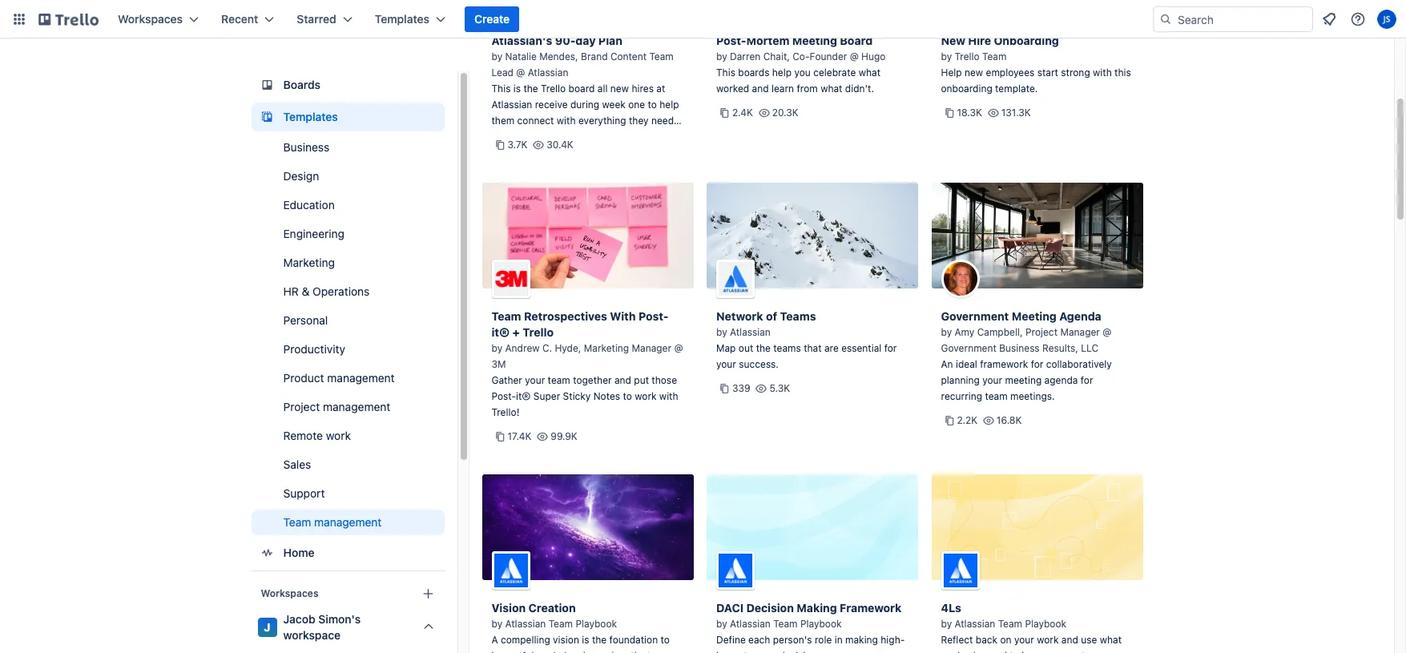 Task type: vqa. For each thing, say whether or not it's contained in the screenshot.
a
yes



Task type: describe. For each thing, give the bounding box(es) containing it.
during
[[570, 99, 600, 111]]

131.3k
[[1001, 107, 1031, 119]]

vision
[[492, 601, 526, 615]]

project management link
[[251, 394, 444, 420]]

hires
[[632, 83, 654, 95]]

role
[[815, 634, 832, 646]]

team down support
[[283, 515, 311, 529]]

2.2k
[[957, 414, 978, 426]]

and inside post-mortem meeting board by darren chait, co-founder @ hugo this boards help you celebrate what worked and learn from what didn't.
[[752, 83, 769, 95]]

recent button
[[212, 6, 284, 32]]

remote
[[283, 429, 323, 442]]

1 horizontal spatial for
[[1031, 358, 1044, 370]]

board image
[[258, 75, 277, 95]]

hire
[[968, 34, 991, 47]]

template.
[[995, 83, 1038, 95]]

jacob simon's workspace
[[283, 612, 361, 642]]

trello inside team retrospectives with post- itⓡ + trello by andrew c. hyde, marketing manager @ 3m gather your team together and put those post-itⓡ super sticky notes to work with trello!
[[523, 325, 554, 339]]

manager inside team retrospectives with post- itⓡ + trello by andrew c. hyde, marketing manager @ 3m gather your team together and put those post-itⓡ super sticky notes to work with trello!
[[632, 342, 672, 354]]

your inside network of teams by atlassian map out the teams that are essential for your success.
[[716, 358, 736, 370]]

this
[[1115, 67, 1131, 79]]

your inside 4ls by atlassian team playbook reflect back on your work and use what you've learned to improve as a team.
[[1014, 634, 1034, 646]]

team management
[[283, 515, 382, 529]]

boards
[[738, 67, 770, 79]]

hyde,
[[555, 342, 581, 354]]

work inside 'link'
[[326, 429, 351, 442]]

workspaces inside popup button
[[118, 12, 183, 26]]

your inside government meeting agenda by amy campbell, project manager @ government business results, llc an ideal framework for collaboratively planning your meeting agenda for recurring team meetings.
[[982, 374, 1002, 386]]

template board image
[[258, 107, 277, 127]]

team.
[[1082, 650, 1107, 653]]

vision creation by atlassian team playbook a compelling vision is the foundation to impactful work. inspire and motivate you
[[492, 601, 679, 653]]

playbook inside vision creation by atlassian team playbook a compelling vision is the foundation to impactful work. inspire and motivate you
[[576, 618, 617, 630]]

success.
[[739, 358, 779, 370]]

andrew c. hyde, marketing manager @ 3m image
[[492, 260, 530, 298]]

create a workspace image
[[419, 584, 438, 603]]

week
[[602, 99, 626, 111]]

support link
[[251, 481, 444, 506]]

impact
[[716, 650, 747, 653]]

team inside team retrospectives with post- itⓡ + trello by andrew c. hyde, marketing manager @ 3m gather your team together and put those post-itⓡ super sticky notes to work with trello!
[[548, 374, 570, 386]]

person's
[[773, 634, 812, 646]]

daci decision making framework by atlassian team playbook define each person's role in making high- impact group decisions
[[716, 601, 905, 653]]

j
[[264, 620, 271, 634]]

1 vertical spatial project
[[283, 400, 320, 413]]

to inside team retrospectives with post- itⓡ + trello by andrew c. hyde, marketing manager @ 3m gather your team together and put those post-itⓡ super sticky notes to work with trello!
[[623, 390, 632, 402]]

onboarding
[[941, 83, 993, 95]]

engineering
[[283, 227, 345, 240]]

personal
[[283, 313, 328, 327]]

meeting inside post-mortem meeting board by darren chait, co-founder @ hugo this boards help you celebrate what worked and learn from what didn't.
[[792, 34, 837, 47]]

planning
[[941, 374, 980, 386]]

plan
[[598, 34, 623, 47]]

0 horizontal spatial what
[[821, 83, 843, 95]]

improve
[[1022, 650, 1058, 653]]

chait,
[[763, 50, 790, 63]]

help inside atlassian's 90-day plan by natalie mendes, brand content team lead @ atlassian this is the trello board all new hires at atlassian receive during week one to help them connect with everything they need to be successful here.
[[660, 99, 679, 111]]

Search field
[[1172, 7, 1313, 31]]

framework
[[840, 601, 902, 615]]

employees
[[986, 67, 1035, 79]]

product management
[[283, 371, 395, 385]]

management for project management
[[323, 400, 390, 413]]

is inside vision creation by atlassian team playbook a compelling vision is the foundation to impactful work. inspire and motivate you
[[582, 634, 589, 646]]

1 vertical spatial itⓡ
[[516, 390, 531, 402]]

4ls by atlassian team playbook reflect back on your work and use what you've learned to improve as a team.
[[941, 601, 1122, 653]]

what inside 4ls by atlassian team playbook reflect back on your work and use what you've learned to improve as a team.
[[1100, 634, 1122, 646]]

at
[[657, 83, 665, 95]]

high-
[[881, 634, 905, 646]]

amy campbell, project manager @ government business results, llc image
[[941, 260, 980, 298]]

with inside new hire onboarding by trello team help new employees start strong with this onboarding template.
[[1093, 67, 1112, 79]]

atlassian inside daci decision making framework by atlassian team playbook define each person's role in making high- impact group decisions
[[730, 618, 771, 630]]

18.3k
[[957, 107, 982, 119]]

operations
[[313, 284, 370, 298]]

1 vertical spatial workspaces
[[261, 587, 319, 599]]

meeting
[[1005, 374, 1042, 386]]

create button
[[465, 6, 519, 32]]

atlassian team playbook image
[[716, 551, 755, 590]]

those
[[652, 374, 677, 386]]

decision
[[746, 601, 794, 615]]

project inside government meeting agenda by amy campbell, project manager @ government business results, llc an ideal framework for collaboratively planning your meeting agenda for recurring team meetings.
[[1026, 326, 1058, 338]]

together
[[573, 374, 612, 386]]

network of teams by atlassian map out the teams that are essential for your success.
[[716, 309, 897, 370]]

search image
[[1159, 13, 1172, 26]]

atlassian image
[[716, 260, 755, 298]]

to left be
[[492, 131, 501, 143]]

decisions
[[779, 650, 822, 653]]

brand
[[581, 50, 608, 63]]

didn't.
[[845, 83, 874, 95]]

agenda
[[1060, 309, 1102, 323]]

2 vertical spatial post-
[[492, 390, 516, 402]]

by inside new hire onboarding by trello team help new employees start strong with this onboarding template.
[[941, 50, 952, 63]]

by inside daci decision making framework by atlassian team playbook define each person's role in making high- impact group decisions
[[716, 618, 727, 630]]

manager inside government meeting agenda by amy campbell, project manager @ government business results, llc an ideal framework for collaboratively planning your meeting agenda for recurring team meetings.
[[1060, 326, 1100, 338]]

2 government from the top
[[941, 342, 997, 354]]

by inside post-mortem meeting board by darren chait, co-founder @ hugo this boards help you celebrate what worked and learn from what didn't.
[[716, 50, 727, 63]]

andrew
[[505, 342, 540, 354]]

llc
[[1081, 342, 1099, 354]]

by inside network of teams by atlassian map out the teams that are essential for your success.
[[716, 326, 727, 338]]

4ls
[[941, 601, 961, 615]]

trello!
[[492, 406, 520, 418]]

atlassian team playbook image for 4ls
[[941, 551, 980, 590]]

0 vertical spatial marketing
[[283, 256, 335, 269]]

framework
[[980, 358, 1028, 370]]

they
[[629, 115, 649, 127]]

start
[[1037, 67, 1058, 79]]

is inside atlassian's 90-day plan by natalie mendes, brand content team lead @ atlassian this is the trello board all new hires at atlassian receive during week one to help them connect with everything they need to be successful here.
[[513, 83, 521, 95]]

work.
[[537, 650, 561, 653]]

with inside atlassian's 90-day plan by natalie mendes, brand content team lead @ atlassian this is the trello board all new hires at atlassian receive during week one to help them connect with everything they need to be successful here.
[[557, 115, 576, 127]]

mortem
[[746, 34, 790, 47]]

atlassian down mendes,
[[528, 67, 568, 79]]

need
[[651, 115, 674, 127]]

1 government from the top
[[941, 309, 1009, 323]]

atlassian inside 4ls by atlassian team playbook reflect back on your work and use what you've learned to improve as a team.
[[955, 618, 995, 630]]

atlassian team playbook image for vision
[[492, 551, 530, 590]]

team inside team retrospectives with post- itⓡ + trello by andrew c. hyde, marketing manager @ 3m gather your team together and put those post-itⓡ super sticky notes to work with trello!
[[492, 309, 521, 323]]

hugo
[[861, 50, 886, 63]]

jacob simon (jacobsimon16) image
[[1377, 10, 1397, 29]]

education
[[283, 198, 335, 212]]

connect
[[517, 115, 554, 127]]

all
[[598, 83, 608, 95]]

founder
[[810, 50, 847, 63]]

compelling
[[501, 634, 550, 646]]

2 vertical spatial for
[[1081, 374, 1093, 386]]

reflect
[[941, 634, 973, 646]]

management for team management
[[314, 515, 382, 529]]

sticky
[[563, 390, 591, 402]]

the inside network of teams by atlassian map out the teams that are essential for your success.
[[756, 342, 771, 354]]

work inside team retrospectives with post- itⓡ + trello by andrew c. hyde, marketing manager @ 3m gather your team together and put those post-itⓡ super sticky notes to work with trello!
[[635, 390, 657, 402]]

3.7k
[[508, 139, 528, 151]]

playbook inside 4ls by atlassian team playbook reflect back on your work and use what you've learned to improve as a team.
[[1025, 618, 1067, 630]]

atlassian up them
[[492, 99, 532, 111]]

by inside vision creation by atlassian team playbook a compelling vision is the foundation to impactful work. inspire and motivate you
[[492, 618, 503, 630]]

trello inside new hire onboarding by trello team help new employees start strong with this onboarding template.
[[955, 50, 980, 63]]

product management link
[[251, 365, 444, 391]]

making
[[797, 601, 837, 615]]

work inside 4ls by atlassian team playbook reflect back on your work and use what you've learned to improve as a team.
[[1037, 634, 1059, 646]]

team inside atlassian's 90-day plan by natalie mendes, brand content team lead @ atlassian this is the trello board all new hires at atlassian receive during week one to help them connect with everything they need to be successful here.
[[649, 50, 674, 63]]

@ inside government meeting agenda by amy campbell, project manager @ government business results, llc an ideal framework for collaboratively planning your meeting agenda for recurring team meetings.
[[1103, 326, 1112, 338]]

and inside vision creation by atlassian team playbook a compelling vision is the foundation to impactful work. inspire and motivate you
[[597, 650, 614, 653]]

home image
[[258, 543, 277, 563]]

everything
[[578, 115, 626, 127]]

you've
[[941, 650, 971, 653]]

them
[[492, 115, 515, 127]]



Task type: locate. For each thing, give the bounding box(es) containing it.
playbook inside daci decision making framework by atlassian team playbook define each person's role in making high- impact group decisions
[[800, 618, 842, 630]]

project up results,
[[1026, 326, 1058, 338]]

help up 'need'
[[660, 99, 679, 111]]

what
[[859, 67, 881, 79], [821, 83, 843, 95], [1100, 634, 1122, 646]]

project up remote
[[283, 400, 320, 413]]

@ up collaboratively
[[1103, 326, 1112, 338]]

0 horizontal spatial team
[[548, 374, 570, 386]]

are
[[824, 342, 839, 354]]

1 vertical spatial manager
[[632, 342, 672, 354]]

new up onboarding
[[965, 67, 983, 79]]

worked
[[716, 83, 749, 95]]

0 vertical spatial new
[[965, 67, 983, 79]]

1 vertical spatial meeting
[[1012, 309, 1057, 323]]

by left darren
[[716, 50, 727, 63]]

0 vertical spatial post-
[[716, 34, 746, 47]]

for inside network of teams by atlassian map out the teams that are essential for your success.
[[884, 342, 897, 354]]

0 vertical spatial for
[[884, 342, 897, 354]]

your down framework
[[982, 374, 1002, 386]]

team up at
[[649, 50, 674, 63]]

to right foundation
[[661, 634, 670, 646]]

1 horizontal spatial post-
[[639, 309, 669, 323]]

0 horizontal spatial post-
[[492, 390, 516, 402]]

1 horizontal spatial atlassian team playbook image
[[941, 551, 980, 590]]

1 horizontal spatial itⓡ
[[516, 390, 531, 402]]

team up super
[[548, 374, 570, 386]]

and inside team retrospectives with post- itⓡ + trello by andrew c. hyde, marketing manager @ 3m gather your team together and put those post-itⓡ super sticky notes to work with trello!
[[615, 374, 631, 386]]

itⓡ
[[492, 325, 510, 339], [516, 390, 531, 402]]

new inside new hire onboarding by trello team help new employees start strong with this onboarding template.
[[965, 67, 983, 79]]

board
[[840, 34, 873, 47]]

1 horizontal spatial marketing
[[584, 342, 629, 354]]

meetings.
[[1010, 390, 1055, 402]]

help up learn
[[772, 67, 792, 79]]

content
[[610, 50, 647, 63]]

team up the on
[[998, 618, 1022, 630]]

playbook up role
[[800, 618, 842, 630]]

2 vertical spatial with
[[659, 390, 678, 402]]

vision
[[553, 634, 579, 646]]

2 vertical spatial management
[[314, 515, 382, 529]]

is up inspire
[[582, 634, 589, 646]]

what down celebrate
[[821, 83, 843, 95]]

what up team.
[[1100, 634, 1122, 646]]

2 horizontal spatial what
[[1100, 634, 1122, 646]]

trello inside atlassian's 90-day plan by natalie mendes, brand content team lead @ atlassian this is the trello board all new hires at atlassian receive during week one to help them connect with everything they need to be successful here.
[[541, 83, 566, 95]]

1 vertical spatial this
[[492, 83, 511, 95]]

+
[[513, 325, 520, 339]]

@
[[850, 50, 859, 63], [516, 67, 525, 79], [1103, 326, 1112, 338], [674, 342, 683, 354]]

open information menu image
[[1350, 11, 1366, 27]]

this up 'worked'
[[716, 67, 736, 79]]

strong
[[1061, 67, 1090, 79]]

1 vertical spatial management
[[323, 400, 390, 413]]

trello up c.
[[523, 325, 554, 339]]

1 vertical spatial templates
[[283, 110, 338, 123]]

by inside 4ls by atlassian team playbook reflect back on your work and use what you've learned to improve as a team.
[[941, 618, 952, 630]]

support
[[283, 486, 325, 500]]

playbook up improve
[[1025, 618, 1067, 630]]

and up as on the right of page
[[1062, 634, 1078, 646]]

16.8k
[[997, 414, 1022, 426]]

personal link
[[251, 308, 444, 333]]

amy
[[955, 326, 975, 338]]

itⓡ down gather
[[516, 390, 531, 402]]

team up vision
[[549, 618, 573, 630]]

1 vertical spatial for
[[1031, 358, 1044, 370]]

business link
[[251, 135, 444, 160]]

1 vertical spatial business
[[999, 342, 1040, 354]]

new hire onboarding by trello team help new employees start strong with this onboarding template.
[[941, 34, 1131, 95]]

0 vertical spatial meeting
[[792, 34, 837, 47]]

by up lead
[[492, 50, 503, 63]]

the up "success." at the right of the page
[[756, 342, 771, 354]]

sales link
[[251, 452, 444, 478]]

1 horizontal spatial playbook
[[800, 618, 842, 630]]

a
[[492, 634, 498, 646]]

education link
[[251, 192, 444, 218]]

team up +
[[492, 309, 521, 323]]

0 horizontal spatial workspaces
[[118, 12, 183, 26]]

templates right starred dropdown button
[[375, 12, 430, 26]]

1 horizontal spatial this
[[716, 67, 736, 79]]

atlassian inside network of teams by atlassian map out the teams that are essential for your success.
[[730, 326, 771, 338]]

by inside government meeting agenda by amy campbell, project manager @ government business results, llc an ideal framework for collaboratively planning your meeting agenda for recurring team meetings.
[[941, 326, 952, 338]]

gather
[[492, 374, 522, 386]]

government up amy
[[941, 309, 1009, 323]]

post- right with
[[639, 309, 669, 323]]

2 horizontal spatial with
[[1093, 67, 1112, 79]]

0 vertical spatial templates
[[375, 12, 430, 26]]

2 horizontal spatial the
[[756, 342, 771, 354]]

0 vertical spatial the
[[524, 83, 538, 95]]

0 horizontal spatial is
[[513, 83, 521, 95]]

each
[[748, 634, 770, 646]]

business inside government meeting agenda by amy campbell, project manager @ government business results, llc an ideal framework for collaboratively planning your meeting agenda for recurring team meetings.
[[999, 342, 1040, 354]]

with down those at left bottom
[[659, 390, 678, 402]]

0 vertical spatial team
[[548, 374, 570, 386]]

motivate
[[617, 650, 656, 653]]

post-mortem meeting board by darren chait, co-founder @ hugo this boards help you celebrate what worked and learn from what didn't.
[[716, 34, 886, 95]]

team inside daci decision making framework by atlassian team playbook define each person's role in making high- impact group decisions
[[773, 618, 798, 630]]

this
[[716, 67, 736, 79], [492, 83, 511, 95]]

by up help
[[941, 50, 952, 63]]

@ down natalie
[[516, 67, 525, 79]]

0 vertical spatial manager
[[1060, 326, 1100, 338]]

teams
[[780, 309, 816, 323]]

product
[[283, 371, 324, 385]]

atlassian's 90-day plan by natalie mendes, brand content team lead @ atlassian this is the trello board all new hires at atlassian receive during week one to help them connect with everything they need to be successful here.
[[492, 34, 679, 143]]

playbook
[[576, 618, 617, 630], [800, 618, 842, 630], [1025, 618, 1067, 630]]

work down put
[[635, 390, 657, 402]]

1 horizontal spatial with
[[659, 390, 678, 402]]

help
[[941, 67, 962, 79]]

business up framework
[[999, 342, 1040, 354]]

1 vertical spatial government
[[941, 342, 997, 354]]

meeting inside government meeting agenda by amy campbell, project manager @ government business results, llc an ideal framework for collaboratively planning your meeting agenda for recurring team meetings.
[[1012, 309, 1057, 323]]

home link
[[251, 538, 444, 567]]

celebrate
[[813, 67, 856, 79]]

0 vertical spatial help
[[772, 67, 792, 79]]

0 horizontal spatial marketing
[[283, 256, 335, 269]]

99.9k
[[551, 430, 577, 442]]

1 vertical spatial with
[[557, 115, 576, 127]]

0 vertical spatial workspaces
[[118, 12, 183, 26]]

your down map
[[716, 358, 736, 370]]

with up here.
[[557, 115, 576, 127]]

home
[[283, 546, 315, 559]]

1 horizontal spatial team
[[985, 390, 1008, 402]]

mendes,
[[539, 50, 578, 63]]

that
[[804, 342, 822, 354]]

atlassian up back
[[955, 618, 995, 630]]

trello up receive
[[541, 83, 566, 95]]

new
[[941, 34, 966, 47]]

itⓡ left +
[[492, 325, 510, 339]]

templates inside popup button
[[375, 12, 430, 26]]

atlassian team playbook image up 'vision' at the left bottom
[[492, 551, 530, 590]]

templates down "boards" on the top left of page
[[283, 110, 338, 123]]

0 horizontal spatial new
[[610, 83, 629, 95]]

atlassian up the each
[[730, 618, 771, 630]]

0 horizontal spatial the
[[524, 83, 538, 95]]

learn
[[772, 83, 794, 95]]

to down the on
[[1010, 650, 1019, 653]]

government up ideal
[[941, 342, 997, 354]]

design link
[[251, 163, 444, 189]]

@ inside team retrospectives with post- itⓡ + trello by andrew c. hyde, marketing manager @ 3m gather your team together and put those post-itⓡ super sticky notes to work with trello!
[[674, 342, 683, 354]]

your right the on
[[1014, 634, 1034, 646]]

1 horizontal spatial is
[[582, 634, 589, 646]]

management for product management
[[327, 371, 395, 385]]

this inside post-mortem meeting board by darren chait, co-founder @ hugo this boards help you celebrate what worked and learn from what didn't.
[[716, 67, 736, 79]]

teams
[[773, 342, 801, 354]]

board
[[569, 83, 595, 95]]

post- up trello!
[[492, 390, 516, 402]]

@ up those at left bottom
[[674, 342, 683, 354]]

notes
[[594, 390, 620, 402]]

0 vertical spatial business
[[283, 140, 329, 154]]

agenda
[[1045, 374, 1078, 386]]

2 horizontal spatial work
[[1037, 634, 1059, 646]]

1 vertical spatial the
[[756, 342, 771, 354]]

campbell,
[[977, 326, 1023, 338]]

0 horizontal spatial templates
[[283, 110, 338, 123]]

0 vertical spatial trello
[[955, 50, 980, 63]]

this down lead
[[492, 83, 511, 95]]

this inside atlassian's 90-day plan by natalie mendes, brand content team lead @ atlassian this is the trello board all new hires at atlassian receive during week one to help them connect with everything they need to be successful here.
[[492, 83, 511, 95]]

0 vertical spatial what
[[859, 67, 881, 79]]

1 horizontal spatial templates
[[375, 12, 430, 26]]

marketing up &
[[283, 256, 335, 269]]

out
[[739, 342, 753, 354]]

by left amy
[[941, 326, 952, 338]]

atlassian team playbook image up the 4ls
[[941, 551, 980, 590]]

1 vertical spatial team
[[985, 390, 1008, 402]]

@ inside atlassian's 90-day plan by natalie mendes, brand content team lead @ atlassian this is the trello board all new hires at atlassian receive during week one to help them connect with everything they need to be successful here.
[[516, 67, 525, 79]]

the inside atlassian's 90-day plan by natalie mendes, brand content team lead @ atlassian this is the trello board all new hires at atlassian receive during week one to help them connect with everything they need to be successful here.
[[524, 83, 538, 95]]

to right one
[[648, 99, 657, 111]]

0 horizontal spatial project
[[283, 400, 320, 413]]

2 horizontal spatial post-
[[716, 34, 746, 47]]

1 vertical spatial new
[[610, 83, 629, 95]]

co-
[[793, 50, 810, 63]]

for down collaboratively
[[1081, 374, 1093, 386]]

0 horizontal spatial help
[[660, 99, 679, 111]]

0 horizontal spatial for
[[884, 342, 897, 354]]

with left this
[[1093, 67, 1112, 79]]

what down 'hugo'
[[859, 67, 881, 79]]

to inside vision creation by atlassian team playbook a compelling vision is the foundation to impactful work. inspire and motivate you
[[661, 634, 670, 646]]

templates button
[[365, 6, 455, 32]]

3m
[[492, 358, 506, 370]]

the up receive
[[524, 83, 538, 95]]

by down the 4ls
[[941, 618, 952, 630]]

1 vertical spatial post-
[[639, 309, 669, 323]]

by up a at left
[[492, 618, 503, 630]]

team management link
[[251, 510, 444, 535]]

atlassian inside vision creation by atlassian team playbook a compelling vision is the foundation to impactful work. inspire and motivate you
[[505, 618, 546, 630]]

30.4k
[[547, 139, 574, 151]]

1 horizontal spatial meeting
[[1012, 309, 1057, 323]]

1 horizontal spatial workspaces
[[261, 587, 319, 599]]

from
[[797, 83, 818, 95]]

1 playbook from the left
[[576, 618, 617, 630]]

0 horizontal spatial business
[[283, 140, 329, 154]]

0 horizontal spatial this
[[492, 83, 511, 95]]

is down lead
[[513, 83, 521, 95]]

by down daci
[[716, 618, 727, 630]]

for right essential
[[884, 342, 897, 354]]

0 vertical spatial is
[[513, 83, 521, 95]]

with inside team retrospectives with post- itⓡ + trello by andrew c. hyde, marketing manager @ 3m gather your team together and put those post-itⓡ super sticky notes to work with trello!
[[659, 390, 678, 402]]

playbook up inspire
[[576, 618, 617, 630]]

1 vertical spatial trello
[[541, 83, 566, 95]]

3 playbook from the left
[[1025, 618, 1067, 630]]

0 horizontal spatial manager
[[632, 342, 672, 354]]

@ inside post-mortem meeting board by darren chait, co-founder @ hugo this boards help you celebrate what worked and learn from what didn't.
[[850, 50, 859, 63]]

1 horizontal spatial project
[[1026, 326, 1058, 338]]

@ down the "board"
[[850, 50, 859, 63]]

2 vertical spatial work
[[1037, 634, 1059, 646]]

starred
[[297, 12, 336, 26]]

boards
[[283, 78, 321, 91]]

team inside new hire onboarding by trello team help new employees start strong with this onboarding template.
[[982, 50, 1007, 63]]

is
[[513, 83, 521, 95], [582, 634, 589, 646]]

work down project management
[[326, 429, 351, 442]]

primary element
[[0, 0, 1406, 38]]

marketing inside team retrospectives with post- itⓡ + trello by andrew c. hyde, marketing manager @ 3m gather your team together and put those post-itⓡ super sticky notes to work with trello!
[[584, 342, 629, 354]]

2 vertical spatial trello
[[523, 325, 554, 339]]

2 atlassian team playbook image from the left
[[941, 551, 980, 590]]

day
[[576, 34, 596, 47]]

0 vertical spatial project
[[1026, 326, 1058, 338]]

the up inspire
[[592, 634, 607, 646]]

back
[[976, 634, 998, 646]]

results,
[[1042, 342, 1078, 354]]

0 vertical spatial management
[[327, 371, 395, 385]]

productivity link
[[251, 337, 444, 362]]

making
[[845, 634, 878, 646]]

1 horizontal spatial business
[[999, 342, 1040, 354]]

management down product management link
[[323, 400, 390, 413]]

meeting up 'campbell,'
[[1012, 309, 1057, 323]]

1 vertical spatial is
[[582, 634, 589, 646]]

1 horizontal spatial what
[[859, 67, 881, 79]]

and inside 4ls by atlassian team playbook reflect back on your work and use what you've learned to improve as a team.
[[1062, 634, 1078, 646]]

management
[[327, 371, 395, 385], [323, 400, 390, 413], [314, 515, 382, 529]]

1 vertical spatial work
[[326, 429, 351, 442]]

and
[[752, 83, 769, 95], [615, 374, 631, 386], [1062, 634, 1078, 646], [597, 650, 614, 653]]

management down productivity link
[[327, 371, 395, 385]]

and down boards
[[752, 83, 769, 95]]

2 playbook from the left
[[800, 618, 842, 630]]

new up week in the top of the page
[[610, 83, 629, 95]]

2 vertical spatial the
[[592, 634, 607, 646]]

by up 3m in the bottom left of the page
[[492, 342, 503, 354]]

templates
[[375, 12, 430, 26], [283, 110, 338, 123]]

atlassian up the out
[[730, 326, 771, 338]]

your up super
[[525, 374, 545, 386]]

design
[[283, 169, 319, 183]]

1 vertical spatial what
[[821, 83, 843, 95]]

workspace
[[283, 628, 341, 642]]

map
[[716, 342, 736, 354]]

business up the design
[[283, 140, 329, 154]]

to right notes
[[623, 390, 632, 402]]

0 horizontal spatial atlassian team playbook image
[[492, 551, 530, 590]]

recent
[[221, 12, 258, 26]]

network
[[716, 309, 763, 323]]

2 horizontal spatial for
[[1081, 374, 1093, 386]]

1 horizontal spatial the
[[592, 634, 607, 646]]

team up the 16.8k
[[985, 390, 1008, 402]]

work up improve
[[1037, 634, 1059, 646]]

2 horizontal spatial playbook
[[1025, 618, 1067, 630]]

0 vertical spatial work
[[635, 390, 657, 402]]

manager down agenda
[[1060, 326, 1100, 338]]

as
[[1061, 650, 1071, 653]]

by inside team retrospectives with post- itⓡ + trello by andrew c. hyde, marketing manager @ 3m gather your team together and put those post-itⓡ super sticky notes to work with trello!
[[492, 342, 503, 354]]

and right inspire
[[597, 650, 614, 653]]

0 notifications image
[[1320, 10, 1339, 29]]

0 horizontal spatial work
[[326, 429, 351, 442]]

1 horizontal spatial new
[[965, 67, 983, 79]]

trello down "hire"
[[955, 50, 980, 63]]

0 horizontal spatial with
[[557, 115, 576, 127]]

0 horizontal spatial itⓡ
[[492, 325, 510, 339]]

team retrospectives with post- itⓡ + trello by andrew c. hyde, marketing manager @ 3m gather your team together and put those post-itⓡ super sticky notes to work with trello!
[[492, 309, 683, 418]]

help inside post-mortem meeting board by darren chait, co-founder @ hugo this boards help you celebrate what worked and learn from what didn't.
[[772, 67, 792, 79]]

team down "hire"
[[982, 50, 1007, 63]]

hr
[[283, 284, 299, 298]]

back to home image
[[38, 6, 99, 32]]

new inside atlassian's 90-day plan by natalie mendes, brand content team lead @ atlassian this is the trello board all new hires at atlassian receive during week one to help them connect with everything they need to be successful here.
[[610, 83, 629, 95]]

team up person's
[[773, 618, 798, 630]]

collaboratively
[[1046, 358, 1112, 370]]

to inside 4ls by atlassian team playbook reflect back on your work and use what you've learned to improve as a team.
[[1010, 650, 1019, 653]]

with
[[1093, 67, 1112, 79], [557, 115, 576, 127], [659, 390, 678, 402]]

remote work
[[283, 429, 351, 442]]

manager up put
[[632, 342, 672, 354]]

for up meeting
[[1031, 358, 1044, 370]]

marketing up together
[[584, 342, 629, 354]]

by
[[492, 50, 503, 63], [716, 50, 727, 63], [941, 50, 952, 63], [716, 326, 727, 338], [941, 326, 952, 338], [492, 342, 503, 354], [492, 618, 503, 630], [716, 618, 727, 630], [941, 618, 952, 630]]

1 atlassian team playbook image from the left
[[492, 551, 530, 590]]

by up map
[[716, 326, 727, 338]]

atlassian
[[528, 67, 568, 79], [492, 99, 532, 111], [730, 326, 771, 338], [505, 618, 546, 630], [730, 618, 771, 630], [955, 618, 995, 630]]

receive
[[535, 99, 568, 111]]

team inside vision creation by atlassian team playbook a compelling vision is the foundation to impactful work. inspire and motivate you
[[549, 618, 573, 630]]

post- inside post-mortem meeting board by darren chait, co-founder @ hugo this boards help you celebrate what worked and learn from what didn't.
[[716, 34, 746, 47]]

essential
[[841, 342, 882, 354]]

team inside 4ls by atlassian team playbook reflect back on your work and use what you've learned to improve as a team.
[[998, 618, 1022, 630]]

team inside government meeting agenda by amy campbell, project manager @ government business results, llc an ideal framework for collaboratively planning your meeting agenda for recurring team meetings.
[[985, 390, 1008, 402]]

0 vertical spatial itⓡ
[[492, 325, 510, 339]]

0 vertical spatial this
[[716, 67, 736, 79]]

1 vertical spatial marketing
[[584, 342, 629, 354]]

your inside team retrospectives with post- itⓡ + trello by andrew c. hyde, marketing manager @ 3m gather your team together and put those post-itⓡ super sticky notes to work with trello!
[[525, 374, 545, 386]]

marketing link
[[251, 250, 444, 276]]

1 horizontal spatial work
[[635, 390, 657, 402]]

1 horizontal spatial help
[[772, 67, 792, 79]]

0 horizontal spatial meeting
[[792, 34, 837, 47]]

2 vertical spatial what
[[1100, 634, 1122, 646]]

the inside vision creation by atlassian team playbook a compelling vision is the foundation to impactful work. inspire and motivate you
[[592, 634, 607, 646]]

and left put
[[615, 374, 631, 386]]

management down support link
[[314, 515, 382, 529]]

by inside atlassian's 90-day plan by natalie mendes, brand content team lead @ atlassian this is the trello board all new hires at atlassian receive during week one to help them connect with everything they need to be successful here.
[[492, 50, 503, 63]]

atlassian up compelling
[[505, 618, 546, 630]]

darren
[[730, 50, 761, 63]]

0 vertical spatial government
[[941, 309, 1009, 323]]

0 vertical spatial with
[[1093, 67, 1112, 79]]

atlassian team playbook image
[[492, 551, 530, 590], [941, 551, 980, 590]]

1 vertical spatial help
[[660, 99, 679, 111]]

use
[[1081, 634, 1097, 646]]

post- up darren
[[716, 34, 746, 47]]

meeting up 'co-'
[[792, 34, 837, 47]]

a
[[1074, 650, 1079, 653]]

0 horizontal spatial playbook
[[576, 618, 617, 630]]

atlassian's
[[492, 34, 552, 47]]



